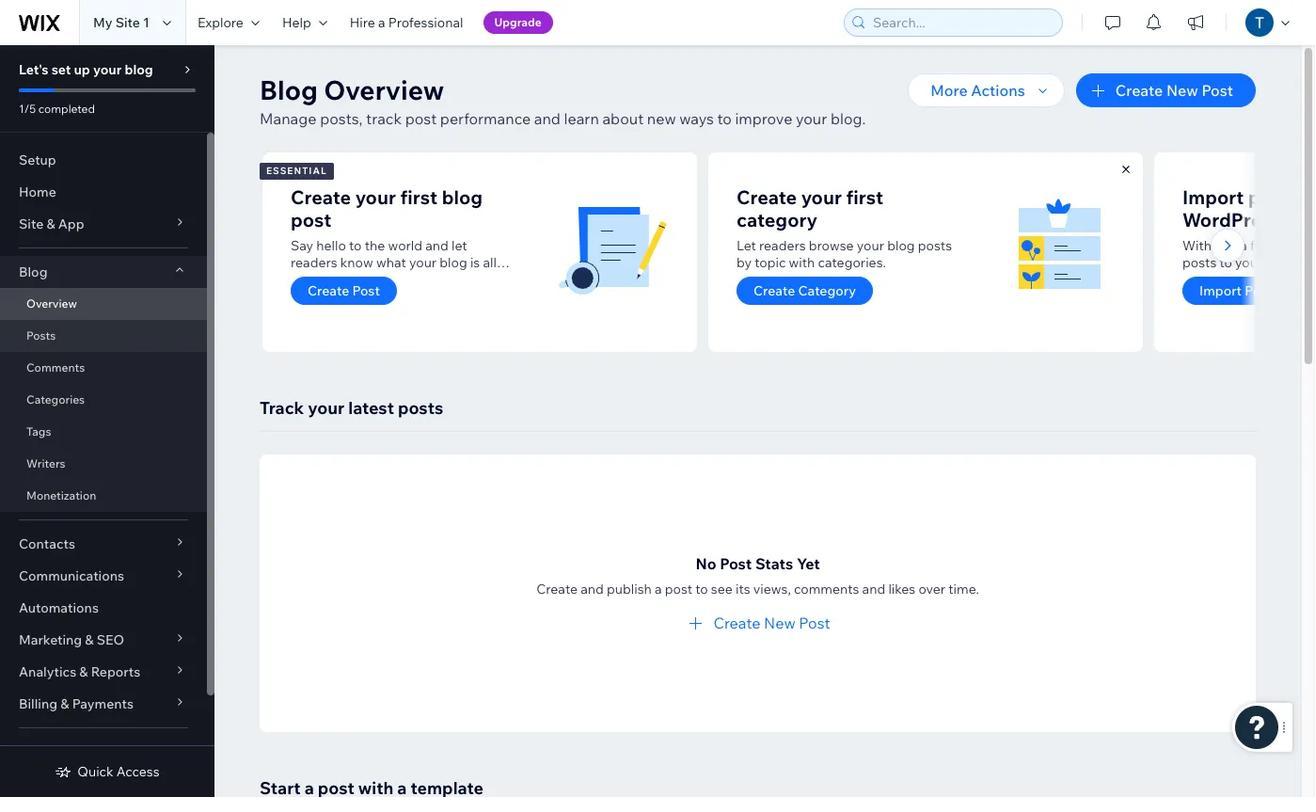 Task type: locate. For each thing, give the bounding box(es) containing it.
post
[[405, 109, 437, 128], [291, 208, 332, 231], [665, 581, 693, 598]]

2 horizontal spatial posts
[[1249, 185, 1299, 209]]

1 vertical spatial site
[[19, 215, 44, 232]]

0 vertical spatial new
[[1167, 81, 1199, 100]]

writers
[[26, 456, 66, 471]]

set
[[51, 61, 71, 78]]

& left app
[[46, 215, 55, 232]]

tags
[[26, 424, 51, 439]]

list containing create your first blog post
[[260, 152, 1316, 352]]

to
[[717, 109, 732, 128], [349, 237, 362, 254], [696, 581, 708, 598]]

up
[[74, 61, 90, 78]]

no
[[696, 554, 717, 573]]

comments
[[26, 360, 85, 375]]

1 horizontal spatial create new post
[[1116, 81, 1234, 100]]

0 horizontal spatial blog
[[19, 263, 48, 280]]

a left few on the top right of page
[[1241, 237, 1248, 254]]

&
[[46, 215, 55, 232], [85, 631, 94, 648], [79, 663, 88, 680], [60, 695, 69, 712]]

blog
[[125, 61, 153, 78], [442, 185, 483, 209], [888, 237, 915, 254], [440, 254, 467, 271]]

likes
[[889, 581, 916, 598]]

manage
[[260, 109, 317, 128]]

blog inside blog overview manage posts, track post performance and learn about new ways to improve your blog.
[[260, 73, 318, 106]]

post inside blog overview manage posts, track post performance and learn about new ways to improve your blog.
[[405, 109, 437, 128]]

0 horizontal spatial create new post
[[714, 614, 831, 632]]

seo
[[97, 631, 124, 648]]

import posts fr with just a few clicks, 
[[1183, 185, 1316, 271]]

overview link
[[0, 288, 207, 320]]

blog right categories.
[[888, 237, 915, 254]]

monetization link
[[0, 480, 207, 512]]

site left 1
[[115, 14, 140, 31]]

post left 'see'
[[665, 581, 693, 598]]

2 vertical spatial to
[[696, 581, 708, 598]]

and left learn
[[534, 109, 561, 128]]

a right hire
[[378, 14, 385, 31]]

and left let
[[426, 237, 449, 254]]

site inside popup button
[[19, 215, 44, 232]]

1 horizontal spatial posts
[[918, 237, 952, 254]]

0 vertical spatial blog
[[260, 73, 318, 106]]

blog up let
[[442, 185, 483, 209]]

create inside create category button
[[754, 282, 795, 299]]

overview down blog popup button
[[26, 296, 77, 311]]

more
[[931, 81, 968, 100]]

import down just
[[1200, 282, 1242, 299]]

0 vertical spatial to
[[717, 109, 732, 128]]

first inside essential create your first blog post say hello to the world and let readers know what your blog is all about. create post
[[400, 185, 438, 209]]

to inside essential create your first blog post say hello to the world and let readers know what your blog is all about. create post
[[349, 237, 362, 254]]

analytics
[[19, 663, 76, 680]]

to inside blog overview manage posts, track post performance and learn about new ways to improve your blog.
[[717, 109, 732, 128]]

to left 'see'
[[696, 581, 708, 598]]

& for analytics
[[79, 663, 88, 680]]

track
[[260, 397, 304, 419]]

0 horizontal spatial new
[[764, 614, 796, 632]]

about
[[603, 109, 644, 128]]

posts down few on the top right of page
[[1245, 282, 1279, 299]]

posts right categories.
[[918, 237, 952, 254]]

0 horizontal spatial site
[[19, 215, 44, 232]]

2 horizontal spatial a
[[1241, 237, 1248, 254]]

1 horizontal spatial to
[[696, 581, 708, 598]]

0 horizontal spatial to
[[349, 237, 362, 254]]

1 horizontal spatial blog
[[260, 73, 318, 106]]

import inside button
[[1200, 282, 1242, 299]]

& for site
[[46, 215, 55, 232]]

1 horizontal spatial readers
[[759, 237, 806, 254]]

create new post button
[[1076, 73, 1256, 107], [685, 612, 831, 634]]

clicks,
[[1276, 237, 1313, 254]]

& for billing
[[60, 695, 69, 712]]

first up the 'world'
[[400, 185, 438, 209]]

your up browse in the top of the page
[[801, 185, 842, 209]]

0 horizontal spatial overview
[[26, 296, 77, 311]]

automations
[[19, 599, 99, 616]]

1 vertical spatial a
[[1241, 237, 1248, 254]]

0 horizontal spatial post
[[291, 208, 332, 231]]

1 first from the left
[[400, 185, 438, 209]]

0 horizontal spatial posts
[[26, 328, 56, 343]]

create post button
[[291, 277, 397, 305]]

post up say
[[291, 208, 332, 231]]

site down home
[[19, 215, 44, 232]]

post inside essential create your first blog post say hello to the world and let readers know what your blog is all about. create post
[[291, 208, 332, 231]]

1 vertical spatial create new post button
[[685, 612, 831, 634]]

0 vertical spatial posts
[[1245, 282, 1279, 299]]

readers
[[759, 237, 806, 254], [291, 254, 338, 271]]

first
[[400, 185, 438, 209], [846, 185, 884, 209]]

blog button
[[0, 256, 207, 288]]

explore
[[198, 14, 244, 31]]

create category button
[[737, 277, 873, 305]]

posts up the comments
[[26, 328, 56, 343]]

2 vertical spatial a
[[655, 581, 662, 598]]

and left publish
[[581, 581, 604, 598]]

0 vertical spatial post
[[405, 109, 437, 128]]

& right billing
[[60, 695, 69, 712]]

setup
[[19, 152, 56, 168]]

first up browse in the top of the page
[[846, 185, 884, 209]]

quick access button
[[55, 763, 160, 780]]

0 horizontal spatial posts
[[398, 397, 443, 419]]

0 vertical spatial a
[[378, 14, 385, 31]]

actions
[[971, 81, 1025, 100]]

setup link
[[0, 144, 207, 176]]

reports
[[91, 663, 140, 680]]

all
[[483, 254, 497, 271]]

categories
[[26, 392, 85, 407]]

tags link
[[0, 416, 207, 448]]

2 horizontal spatial post
[[665, 581, 693, 598]]

& inside "dropdown button"
[[60, 695, 69, 712]]

your right the up
[[93, 61, 122, 78]]

your inside the sidebar element
[[93, 61, 122, 78]]

0 vertical spatial overview
[[324, 73, 444, 106]]

create inside no post stats yet create and publish a post to see its views, comments and likes over time.
[[537, 581, 578, 598]]

blog down 'site & app'
[[19, 263, 48, 280]]

hello
[[316, 237, 346, 254]]

by
[[737, 254, 752, 271]]

& for marketing
[[85, 631, 94, 648]]

1 horizontal spatial create new post button
[[1076, 73, 1256, 107]]

blog overview.dealer.create first post.title image
[[556, 189, 669, 302]]

2 horizontal spatial to
[[717, 109, 732, 128]]

1 vertical spatial post
[[291, 208, 332, 231]]

list
[[260, 152, 1316, 352]]

posts
[[1249, 185, 1299, 209], [918, 237, 952, 254], [398, 397, 443, 419]]

0 vertical spatial import
[[1183, 185, 1244, 209]]

post right 'track' on the left
[[405, 109, 437, 128]]

posts inside import posts fr with just a few clicks,
[[1249, 185, 1299, 209]]

posts link
[[0, 320, 207, 352]]

0 vertical spatial posts
[[1249, 185, 1299, 209]]

0 horizontal spatial first
[[400, 185, 438, 209]]

& inside popup button
[[46, 215, 55, 232]]

& left seo
[[85, 631, 94, 648]]

your
[[93, 61, 122, 78], [796, 109, 827, 128], [355, 185, 396, 209], [801, 185, 842, 209], [857, 237, 885, 254], [409, 254, 437, 271], [308, 397, 345, 419]]

overview
[[324, 73, 444, 106], [26, 296, 77, 311]]

blog up manage
[[260, 73, 318, 106]]

to left the
[[349, 237, 362, 254]]

payments
[[72, 695, 134, 712]]

1 horizontal spatial a
[[655, 581, 662, 598]]

1 vertical spatial posts
[[26, 328, 56, 343]]

overview up 'track' on the left
[[324, 73, 444, 106]]

your left blog.
[[796, 109, 827, 128]]

and inside blog overview manage posts, track post performance and learn about new ways to improve your blog.
[[534, 109, 561, 128]]

first inside create your first category let readers browse your blog posts by topic with categories.
[[846, 185, 884, 209]]

create inside create your first category let readers browse your blog posts by topic with categories.
[[737, 185, 797, 209]]

Search... field
[[868, 9, 1057, 36]]

1 horizontal spatial first
[[846, 185, 884, 209]]

posts inside button
[[1245, 282, 1279, 299]]

1 vertical spatial import
[[1200, 282, 1242, 299]]

1 vertical spatial blog
[[19, 263, 48, 280]]

a
[[378, 14, 385, 31], [1241, 237, 1248, 254], [655, 581, 662, 598]]

to right "ways"
[[717, 109, 732, 128]]

posts left fr
[[1249, 185, 1299, 209]]

contacts
[[19, 535, 75, 552]]

more actions
[[931, 81, 1025, 100]]

post inside essential create your first blog post say hello to the world and let readers know what your blog is all about. create post
[[352, 282, 380, 299]]

a right publish
[[655, 581, 662, 598]]

blog down 1
[[125, 61, 153, 78]]

1 horizontal spatial posts
[[1245, 282, 1279, 299]]

1 vertical spatial to
[[349, 237, 362, 254]]

1 horizontal spatial overview
[[324, 73, 444, 106]]

blog.
[[831, 109, 866, 128]]

1 horizontal spatial site
[[115, 14, 140, 31]]

1 vertical spatial overview
[[26, 296, 77, 311]]

import inside import posts fr with just a few clicks,
[[1183, 185, 1244, 209]]

and inside essential create your first blog post say hello to the world and let readers know what your blog is all about. create post
[[426, 237, 449, 254]]

1
[[143, 14, 150, 31]]

posts right latest
[[398, 397, 443, 419]]

2 vertical spatial post
[[665, 581, 693, 598]]

and
[[534, 109, 561, 128], [426, 237, 449, 254], [581, 581, 604, 598], [863, 581, 886, 598]]

readers down category
[[759, 237, 806, 254]]

blog inside create your first category let readers browse your blog posts by topic with categories.
[[888, 237, 915, 254]]

your right browse in the top of the page
[[857, 237, 885, 254]]

0 vertical spatial create new post button
[[1076, 73, 1256, 107]]

0 horizontal spatial a
[[378, 14, 385, 31]]

0 vertical spatial create new post
[[1116, 81, 1234, 100]]

1 horizontal spatial post
[[405, 109, 437, 128]]

readers up create post button
[[291, 254, 338, 271]]

site
[[115, 14, 140, 31], [19, 215, 44, 232]]

create category
[[754, 282, 856, 299]]

0 horizontal spatial readers
[[291, 254, 338, 271]]

1 vertical spatial posts
[[918, 237, 952, 254]]

import up just
[[1183, 185, 1244, 209]]

blog
[[260, 73, 318, 106], [19, 263, 48, 280]]

2 first from the left
[[846, 185, 884, 209]]

& left reports
[[79, 663, 88, 680]]

post
[[1202, 81, 1234, 100], [352, 282, 380, 299], [720, 554, 752, 573], [799, 614, 831, 632]]

0 vertical spatial site
[[115, 14, 140, 31]]

professional
[[388, 14, 464, 31]]

post for overview
[[405, 109, 437, 128]]

billing & payments
[[19, 695, 134, 712]]

blog inside popup button
[[19, 263, 48, 280]]

publish
[[607, 581, 652, 598]]



Task type: describe. For each thing, give the bounding box(es) containing it.
views,
[[754, 581, 791, 598]]

post for create
[[291, 208, 332, 231]]

categories.
[[818, 254, 886, 271]]

stats
[[756, 554, 794, 573]]

home link
[[0, 176, 207, 208]]

time.
[[949, 581, 979, 598]]

hire a professional
[[350, 14, 464, 31]]

with
[[1183, 237, 1212, 254]]

with
[[789, 254, 815, 271]]

no post stats yet create and publish a post to see its views, comments and likes over time.
[[537, 554, 979, 598]]

quick
[[77, 763, 114, 780]]

1 vertical spatial create new post
[[714, 614, 831, 632]]

track
[[366, 109, 402, 128]]

sidebar element
[[0, 45, 215, 797]]

quick access
[[77, 763, 160, 780]]

posts inside the sidebar element
[[26, 328, 56, 343]]

over
[[919, 581, 946, 598]]

hire a professional link
[[339, 0, 475, 45]]

overview inside blog overview manage posts, track post performance and learn about new ways to improve your blog.
[[324, 73, 444, 106]]

world
[[388, 237, 423, 254]]

your right what
[[409, 254, 437, 271]]

1 horizontal spatial new
[[1167, 81, 1199, 100]]

readers inside essential create your first blog post say hello to the world and let readers know what your blog is all about. create post
[[291, 254, 338, 271]]

track your latest posts
[[260, 397, 443, 419]]

the
[[365, 237, 385, 254]]

your right track
[[308, 397, 345, 419]]

blog overview manage posts, track post performance and learn about new ways to improve your blog.
[[260, 73, 866, 128]]

billing
[[19, 695, 58, 712]]

post inside no post stats yet create and publish a post to see its views, comments and likes over time.
[[720, 554, 752, 573]]

upgrade button
[[483, 11, 553, 34]]

help
[[282, 14, 311, 31]]

1 vertical spatial new
[[764, 614, 796, 632]]

marketing
[[19, 631, 82, 648]]

categories link
[[0, 384, 207, 416]]

category
[[737, 208, 818, 231]]

and left likes
[[863, 581, 886, 598]]

let's set up your blog
[[19, 61, 153, 78]]

0 horizontal spatial create new post button
[[685, 612, 831, 634]]

few
[[1251, 237, 1273, 254]]

topic
[[755, 254, 786, 271]]

site & app button
[[0, 208, 207, 240]]

analytics & reports
[[19, 663, 140, 680]]

posts,
[[320, 109, 363, 128]]

comments link
[[0, 352, 207, 384]]

import for posts
[[1183, 185, 1244, 209]]

say
[[291, 237, 313, 254]]

see
[[711, 581, 733, 598]]

its
[[736, 581, 751, 598]]

blog inside the sidebar element
[[125, 61, 153, 78]]

site & app
[[19, 215, 84, 232]]

know
[[340, 254, 373, 271]]

performance
[[440, 109, 531, 128]]

upgrade
[[495, 15, 542, 29]]

your inside blog overview manage posts, track post performance and learn about new ways to improve your blog.
[[796, 109, 827, 128]]

billing & payments button
[[0, 688, 207, 720]]

to inside no post stats yet create and publish a post to see its views, comments and likes over time.
[[696, 581, 708, 598]]

1/5
[[19, 102, 36, 116]]

post inside no post stats yet create and publish a post to see its views, comments and likes over time.
[[665, 581, 693, 598]]

ways
[[680, 109, 714, 128]]

my site 1
[[93, 14, 150, 31]]

about.
[[291, 271, 330, 288]]

settings link
[[0, 736, 207, 768]]

marketing & seo
[[19, 631, 124, 648]]

posts inside create your first category let readers browse your blog posts by topic with categories.
[[918, 237, 952, 254]]

marketing & seo button
[[0, 624, 207, 656]]

settings
[[19, 743, 71, 760]]

new
[[647, 109, 676, 128]]

yet
[[797, 554, 820, 573]]

automations link
[[0, 592, 207, 624]]

1/5 completed
[[19, 102, 95, 116]]

a inside no post stats yet create and publish a post to see its views, comments and likes over time.
[[655, 581, 662, 598]]

contacts button
[[0, 528, 207, 560]]

overview inside the sidebar element
[[26, 296, 77, 311]]

improve
[[735, 109, 793, 128]]

browse
[[809, 237, 854, 254]]

learn
[[564, 109, 599, 128]]

communications
[[19, 567, 124, 584]]

a inside hire a professional link
[[378, 14, 385, 31]]

a inside import posts fr with just a few clicks,
[[1241, 237, 1248, 254]]

essential
[[266, 165, 327, 177]]

access
[[116, 763, 160, 780]]

blog overview.dealer.create category.title image
[[1002, 189, 1115, 302]]

hire
[[350, 14, 375, 31]]

help button
[[271, 0, 339, 45]]

my
[[93, 14, 112, 31]]

blog for blog overview manage posts, track post performance and learn about new ways to improve your blog.
[[260, 73, 318, 106]]

create your first category let readers browse your blog posts by topic with categories.
[[737, 185, 952, 271]]

what
[[376, 254, 406, 271]]

more actions button
[[908, 73, 1065, 107]]

blog left 'is'
[[440, 254, 467, 271]]

readers inside create your first category let readers browse your blog posts by topic with categories.
[[759, 237, 806, 254]]

import posts button
[[1183, 277, 1296, 305]]

2 vertical spatial posts
[[398, 397, 443, 419]]

home
[[19, 184, 56, 200]]

just
[[1215, 237, 1238, 254]]

blog for blog
[[19, 263, 48, 280]]

let's
[[19, 61, 49, 78]]

let
[[452, 237, 467, 254]]

is
[[470, 254, 480, 271]]

app
[[58, 215, 84, 232]]

completed
[[38, 102, 95, 116]]

let
[[737, 237, 756, 254]]

import posts
[[1200, 282, 1279, 299]]

writers link
[[0, 448, 207, 480]]

import for posts
[[1200, 282, 1242, 299]]

your up the
[[355, 185, 396, 209]]



Task type: vqa. For each thing, say whether or not it's contained in the screenshot.
blog inside Sidebar ELEMENT
yes



